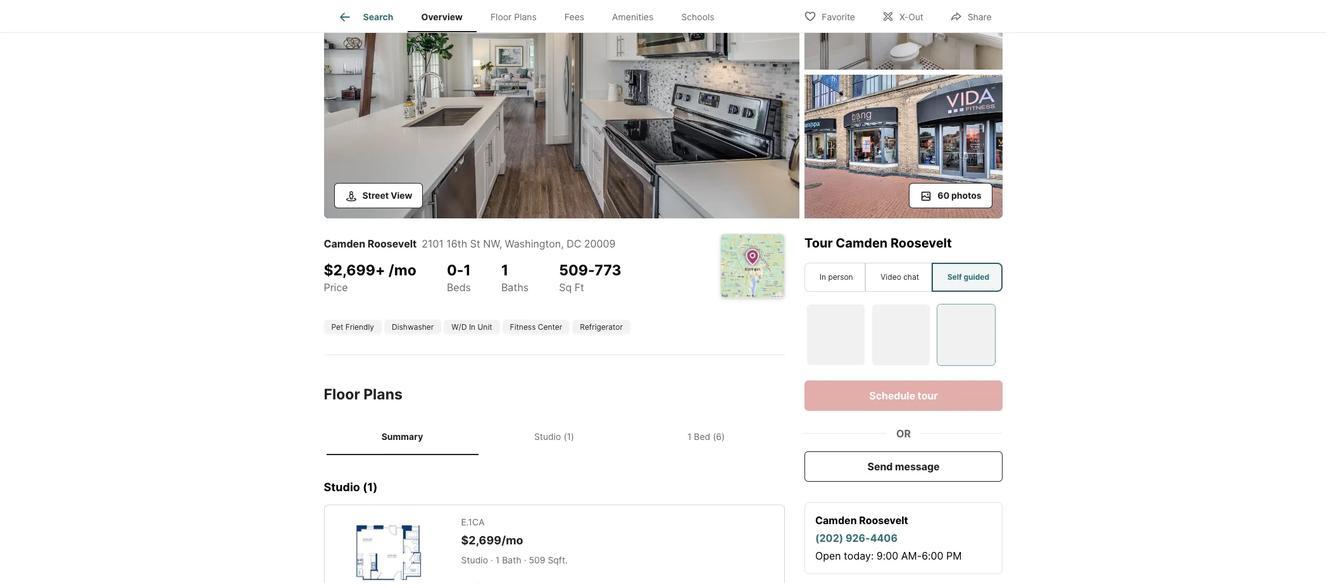 Task type: locate. For each thing, give the bounding box(es) containing it.
0 vertical spatial floor plans
[[491, 12, 537, 22]]

floor plans left fees
[[491, 12, 537, 22]]

or
[[897, 427, 911, 440]]

2101
[[422, 237, 444, 250]]

0 vertical spatial studio (1)
[[535, 431, 574, 442]]

fitness center
[[510, 322, 563, 332]]

0 vertical spatial plans
[[514, 12, 537, 22]]

1 vertical spatial in
[[469, 322, 476, 332]]

roosevelt up 4406
[[859, 514, 908, 527]]

0 horizontal spatial floor plans
[[324, 385, 403, 403]]

share button
[[940, 3, 1003, 29]]

509-
[[559, 262, 595, 279]]

0 horizontal spatial (1)
[[363, 481, 378, 494]]

list box
[[805, 263, 1003, 292]]

(1) inside tab
[[564, 431, 574, 442]]

message
[[895, 460, 940, 473]]

1 inside 0-1 beds
[[464, 262, 471, 279]]

1 horizontal spatial ·
[[524, 555, 527, 565]]

1 vertical spatial floor plans
[[324, 385, 403, 403]]

1 inside tab
[[688, 431, 692, 442]]

out
[[909, 11, 924, 22]]

dishwasher
[[392, 322, 434, 332]]

1 left bed
[[688, 431, 692, 442]]

roosevelt up /mo
[[368, 237, 417, 250]]

2 tab list from the top
[[324, 419, 785, 455]]

video
[[881, 272, 901, 282]]

tab list
[[324, 0, 739, 32], [324, 419, 785, 455]]

0 vertical spatial floor
[[491, 12, 512, 22]]

camden up (202)
[[815, 514, 857, 527]]

studio inside studio (1) tab
[[535, 431, 561, 442]]

price
[[324, 281, 348, 294]]

· down $2,699/mo
[[491, 555, 493, 565]]

plans inside tab
[[514, 12, 537, 22]]

pet
[[332, 322, 344, 332]]

studio (1) tab
[[479, 421, 631, 453]]

roosevelt inside camden roosevelt (202) 926-4406 open today: 9:00 am-6:00 pm
[[859, 514, 908, 527]]

am-
[[901, 549, 922, 562]]

e.1ca image
[[345, 526, 431, 583]]

bath
[[502, 555, 522, 565]]

map entry image
[[721, 234, 784, 297]]

, right st
[[500, 237, 503, 250]]

0 horizontal spatial plans
[[364, 385, 403, 403]]

dc
[[567, 237, 582, 250]]

0-1 beds
[[447, 262, 471, 294]]

1 horizontal spatial floor plans
[[491, 12, 537, 22]]

in left unit
[[469, 322, 476, 332]]

2 horizontal spatial studio
[[535, 431, 561, 442]]

schedule
[[870, 389, 916, 402]]

chat
[[904, 272, 919, 282]]

summary tab
[[326, 421, 479, 453]]

2 , from the left
[[561, 237, 564, 250]]

street
[[363, 190, 389, 200]]

x-
[[900, 11, 909, 22]]

509-773 sq ft
[[559, 262, 622, 294]]

0 vertical spatial (1)
[[564, 431, 574, 442]]

open
[[815, 549, 841, 562]]

send message button
[[805, 451, 1003, 482]]

camden up $2,699+
[[324, 237, 366, 250]]

$2,699/mo
[[461, 534, 524, 547]]

tour
[[805, 235, 833, 250]]

refrigerator
[[580, 322, 623, 332]]

1
[[464, 262, 471, 279], [502, 262, 509, 279], [688, 431, 692, 442], [496, 555, 500, 565]]

/mo
[[389, 262, 417, 279]]

center
[[538, 322, 563, 332]]

0 vertical spatial studio
[[535, 431, 561, 442]]

2 vertical spatial studio
[[461, 555, 488, 565]]

nw
[[483, 237, 500, 250]]

(1)
[[564, 431, 574, 442], [363, 481, 378, 494]]

0 horizontal spatial studio (1)
[[324, 481, 378, 494]]

1 · from the left
[[491, 555, 493, 565]]

0 vertical spatial in
[[820, 272, 826, 282]]

60
[[938, 190, 950, 200]]

1 vertical spatial floor
[[324, 385, 360, 403]]

camden up person
[[836, 235, 888, 250]]

roosevelt
[[891, 235, 952, 250], [368, 237, 417, 250], [859, 514, 908, 527]]

1 horizontal spatial floor
[[491, 12, 512, 22]]

926-
[[846, 532, 870, 544]]

1 horizontal spatial plans
[[514, 12, 537, 22]]

tour
[[918, 389, 938, 402]]

1 horizontal spatial studio (1)
[[535, 431, 574, 442]]

0 vertical spatial tab list
[[324, 0, 739, 32]]

schools
[[682, 12, 715, 22]]

0 horizontal spatial ,
[[500, 237, 503, 250]]

· left 509
[[524, 555, 527, 565]]

1 bed (6) tab
[[631, 421, 783, 453]]

floor plans inside tab
[[491, 12, 537, 22]]

16th
[[447, 237, 468, 250]]

·
[[491, 555, 493, 565], [524, 555, 527, 565]]

1 vertical spatial tab list
[[324, 419, 785, 455]]

2 · from the left
[[524, 555, 527, 565]]

floor plans
[[491, 12, 537, 22], [324, 385, 403, 403]]

1 vertical spatial studio (1)
[[324, 481, 378, 494]]

overview
[[421, 12, 463, 22]]

, left dc
[[561, 237, 564, 250]]

floor plans up the summary
[[324, 385, 403, 403]]

image image
[[324, 0, 800, 218], [805, 0, 1003, 70], [805, 75, 1003, 218]]

plans left fees
[[514, 12, 537, 22]]

floor inside tab
[[491, 12, 512, 22]]

plans
[[514, 12, 537, 22], [364, 385, 403, 403]]

beds
[[447, 281, 471, 294]]

0 horizontal spatial ·
[[491, 555, 493, 565]]

1 , from the left
[[500, 237, 503, 250]]

0 horizontal spatial floor
[[324, 385, 360, 403]]

plans up the summary
[[364, 385, 403, 403]]

camden roosevelt 2101 16th st nw , washington , dc 20009
[[324, 237, 616, 250]]

in left person
[[820, 272, 826, 282]]

send message
[[868, 460, 940, 473]]

photos
[[952, 190, 982, 200]]

baths
[[502, 281, 529, 294]]

1 horizontal spatial ,
[[561, 237, 564, 250]]

summary
[[382, 431, 423, 442]]

studio
[[535, 431, 561, 442], [324, 481, 360, 494], [461, 555, 488, 565]]

1 tab list from the top
[[324, 0, 739, 32]]

st
[[470, 237, 481, 250]]

share
[[968, 11, 992, 22]]

schools tab
[[668, 2, 729, 32]]

camden
[[836, 235, 888, 250], [324, 237, 366, 250], [815, 514, 857, 527]]

1 vertical spatial studio
[[324, 481, 360, 494]]

video chat
[[881, 272, 919, 282]]

1 up baths
[[502, 262, 509, 279]]

floor
[[491, 12, 512, 22], [324, 385, 360, 403]]

,
[[500, 237, 503, 250], [561, 237, 564, 250]]

$2,699+ /mo price
[[324, 262, 417, 294]]

studio (1)
[[535, 431, 574, 442], [324, 481, 378, 494]]

studio (1) inside tab
[[535, 431, 574, 442]]

(6)
[[713, 431, 725, 442]]

guided
[[964, 272, 990, 282]]

search link
[[338, 10, 394, 25]]

w/d
[[452, 322, 467, 332]]

schedule tour button
[[805, 380, 1003, 411]]

tab list containing summary
[[324, 419, 785, 455]]

0 horizontal spatial studio
[[324, 481, 360, 494]]

1 up beds
[[464, 262, 471, 279]]

camden for camden roosevelt (202) 926-4406 open today: 9:00 am-6:00 pm
[[815, 514, 857, 527]]

send
[[868, 460, 893, 473]]

camden inside camden roosevelt (202) 926-4406 open today: 9:00 am-6:00 pm
[[815, 514, 857, 527]]

in
[[820, 272, 826, 282], [469, 322, 476, 332]]

1 horizontal spatial (1)
[[564, 431, 574, 442]]



Task type: vqa. For each thing, say whether or not it's contained in the screenshot.
the bottommost more
no



Task type: describe. For each thing, give the bounding box(es) containing it.
e.1ca
[[461, 517, 485, 528]]

1 bed (6)
[[688, 431, 725, 442]]

bed
[[694, 431, 711, 442]]

washington
[[505, 237, 561, 250]]

list box containing in person
[[805, 263, 1003, 292]]

x-out button
[[871, 3, 935, 29]]

4406
[[870, 532, 898, 544]]

1 baths
[[502, 262, 529, 294]]

studio · 1 bath · 509 sqft.
[[461, 555, 568, 565]]

1 left the bath
[[496, 555, 500, 565]]

roosevelt for camden roosevelt 2101 16th st nw , washington , dc 20009
[[368, 237, 417, 250]]

roosevelt for camden roosevelt (202) 926-4406 open today: 9:00 am-6:00 pm
[[859, 514, 908, 527]]

w/d in unit
[[452, 322, 493, 332]]

(202)
[[815, 532, 843, 544]]

street view
[[363, 190, 412, 200]]

search
[[363, 12, 394, 22]]

favorite
[[822, 11, 856, 22]]

camden for camden roosevelt 2101 16th st nw , washington , dc 20009
[[324, 237, 366, 250]]

tour camden roosevelt
[[805, 235, 952, 250]]

tab list containing search
[[324, 0, 739, 32]]

fees tab
[[551, 2, 599, 32]]

(202) 926-4406 link
[[815, 532, 898, 544]]

self
[[948, 272, 962, 282]]

60 photos button
[[910, 183, 993, 208]]

schedule tour
[[870, 389, 938, 402]]

6:00
[[922, 549, 944, 562]]

pet friendly
[[332, 322, 374, 332]]

overview tab
[[408, 2, 477, 32]]

self guided
[[948, 272, 990, 282]]

1 inside 1 baths
[[502, 262, 509, 279]]

in person
[[820, 272, 853, 282]]

sq
[[559, 281, 572, 294]]

9:00
[[877, 549, 899, 562]]

street view button
[[334, 183, 423, 208]]

pm
[[947, 549, 962, 562]]

1 horizontal spatial in
[[820, 272, 826, 282]]

view
[[391, 190, 412, 200]]

sqft.
[[548, 555, 568, 565]]

today:
[[844, 549, 874, 562]]

e.1ca $2,699/mo
[[461, 517, 524, 547]]

0-
[[447, 262, 464, 279]]

camden roosevelt (202) 926-4406 open today: 9:00 am-6:00 pm
[[815, 514, 962, 562]]

fitness
[[510, 322, 536, 332]]

60 photos
[[938, 190, 982, 200]]

$2,699+
[[324, 262, 385, 279]]

friendly
[[346, 322, 374, 332]]

1 vertical spatial (1)
[[363, 481, 378, 494]]

509
[[529, 555, 546, 565]]

floor plans tab
[[477, 2, 551, 32]]

20009
[[584, 237, 616, 250]]

1 horizontal spatial studio
[[461, 555, 488, 565]]

roosevelt up chat
[[891, 235, 952, 250]]

amenities
[[613, 12, 654, 22]]

773
[[595, 262, 622, 279]]

amenities tab
[[599, 2, 668, 32]]

person
[[828, 272, 853, 282]]

x-out
[[900, 11, 924, 22]]

unit
[[478, 322, 493, 332]]

ft
[[575, 281, 585, 294]]

favorite button
[[794, 3, 866, 29]]

0 horizontal spatial in
[[469, 322, 476, 332]]

fees
[[565, 12, 585, 22]]

1 vertical spatial plans
[[364, 385, 403, 403]]



